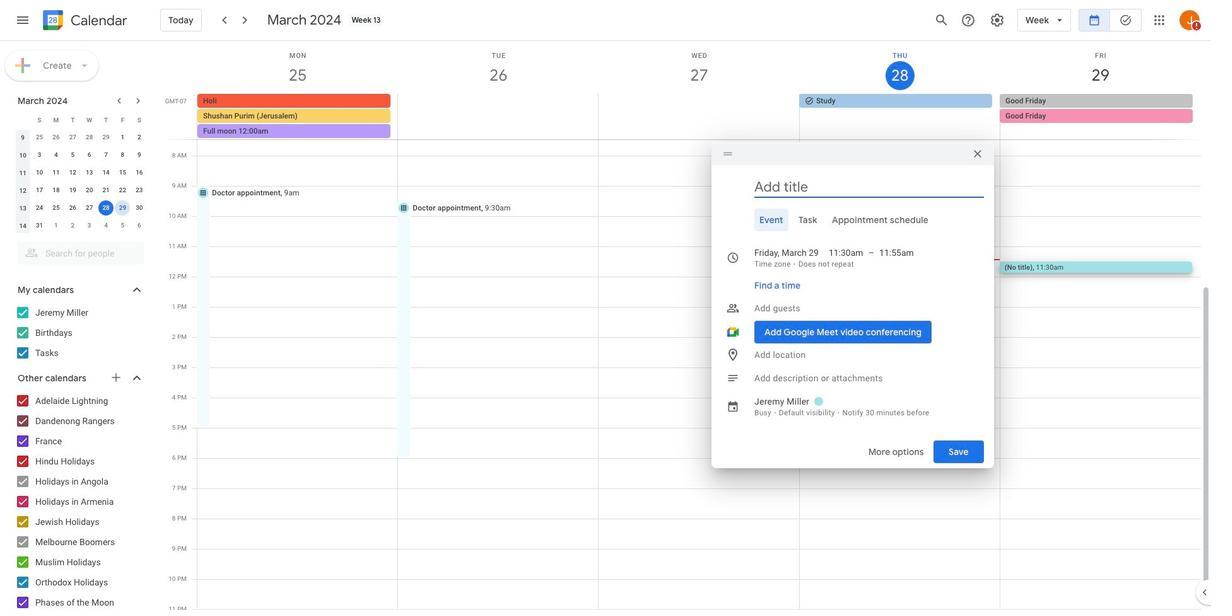Task type: describe. For each thing, give the bounding box(es) containing it.
5 element
[[65, 148, 80, 163]]

calendar element
[[40, 8, 127, 35]]

february 29 element
[[98, 130, 114, 145]]

8 element
[[115, 148, 130, 163]]

april 3 element
[[82, 218, 97, 233]]

19 element
[[65, 183, 80, 198]]

9 element
[[132, 148, 147, 163]]

february 27 element
[[65, 130, 80, 145]]

27 element
[[82, 201, 97, 216]]

february 26 element
[[49, 130, 64, 145]]

4 element
[[49, 148, 64, 163]]

add other calendars image
[[110, 372, 122, 384]]

7 element
[[98, 148, 114, 163]]

22 element
[[115, 183, 130, 198]]

february 25 element
[[32, 130, 47, 145]]

10 element
[[32, 165, 47, 180]]

20 element
[[82, 183, 97, 198]]

23 element
[[132, 183, 147, 198]]

2 element
[[132, 130, 147, 145]]

april 4 element
[[98, 218, 114, 233]]

1 element
[[115, 130, 130, 145]]

17 element
[[32, 183, 47, 198]]

18 element
[[49, 183, 64, 198]]

29 element
[[115, 201, 130, 216]]

april 5 element
[[115, 218, 130, 233]]

16 element
[[132, 165, 147, 180]]

column header inside march 2024 grid
[[15, 111, 31, 129]]

april 6 element
[[132, 218, 147, 233]]

april 1 element
[[49, 218, 64, 233]]

april 2 element
[[65, 218, 80, 233]]

main drawer image
[[15, 13, 30, 28]]



Task type: vqa. For each thing, say whether or not it's contained in the screenshot.
'APRIL 28' "element"
no



Task type: locate. For each thing, give the bounding box(es) containing it.
3 element
[[32, 148, 47, 163]]

None search field
[[0, 237, 156, 265]]

cell
[[197, 94, 398, 139], [398, 94, 599, 139], [599, 94, 799, 139], [1000, 94, 1200, 139], [98, 199, 114, 217], [114, 199, 131, 217]]

settings menu image
[[990, 13, 1005, 28]]

heading inside calendar "element"
[[68, 13, 127, 28]]

31 element
[[32, 218, 47, 233]]

6 element
[[82, 148, 97, 163]]

row group
[[15, 129, 148, 235]]

tab list
[[722, 208, 984, 231]]

row
[[192, 94, 1211, 139], [15, 111, 148, 129], [15, 129, 148, 146], [15, 146, 148, 164], [15, 164, 148, 182], [15, 182, 148, 199], [15, 199, 148, 217], [15, 217, 148, 235]]

15 element
[[115, 165, 130, 180]]

30 element
[[132, 201, 147, 216]]

24 element
[[32, 201, 47, 216]]

28, today element
[[98, 201, 114, 216]]

march 2024 grid
[[12, 111, 148, 235]]

11 element
[[49, 165, 64, 180]]

Add title text field
[[754, 178, 984, 196]]

14 element
[[98, 165, 114, 180]]

Search for people text field
[[25, 242, 136, 265]]

row group inside march 2024 grid
[[15, 129, 148, 235]]

25 element
[[49, 201, 64, 216]]

13 element
[[82, 165, 97, 180]]

column header
[[15, 111, 31, 129]]

other calendars list
[[3, 391, 156, 611]]

grid
[[161, 41, 1211, 611]]

21 element
[[98, 183, 114, 198]]

heading
[[68, 13, 127, 28]]

26 element
[[65, 201, 80, 216]]

to element
[[868, 246, 874, 259]]

12 element
[[65, 165, 80, 180]]

my calendars list
[[3, 303, 156, 363]]

february 28 element
[[82, 130, 97, 145]]



